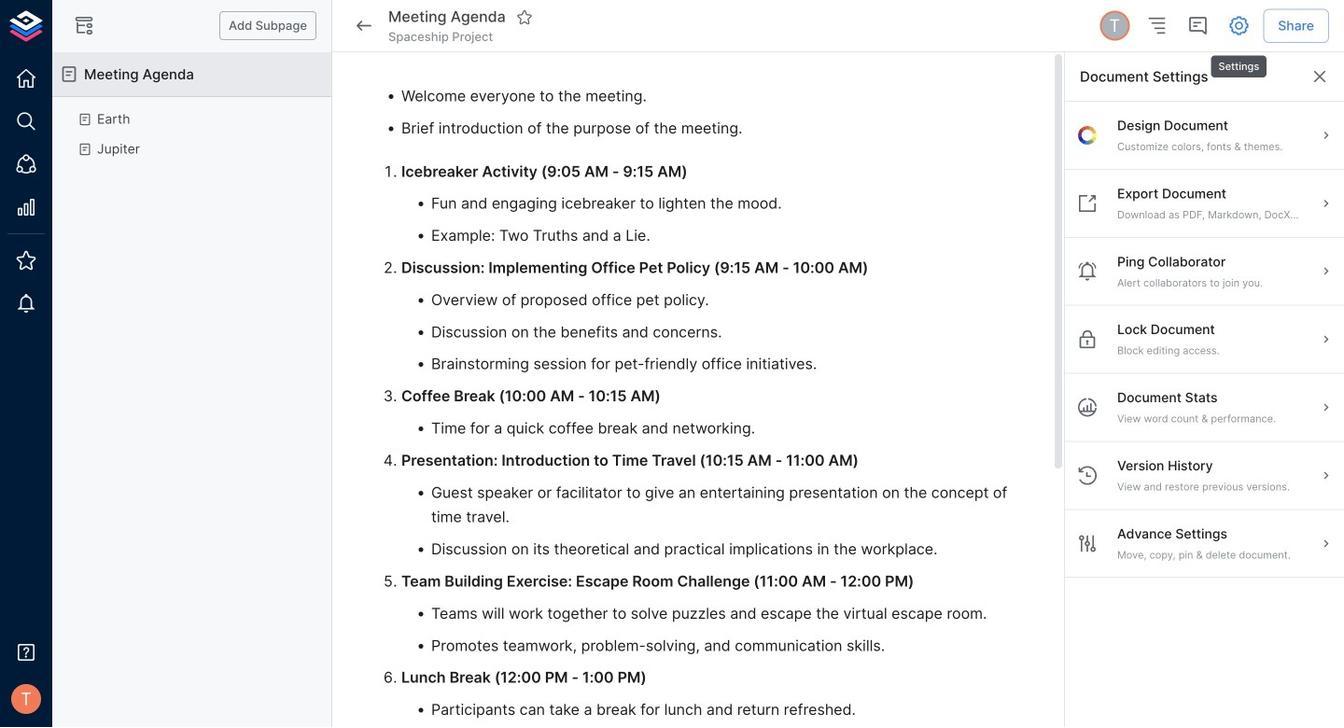 Task type: vqa. For each thing, say whether or not it's contained in the screenshot.
Comments icon
yes



Task type: locate. For each thing, give the bounding box(es) containing it.
tooltip
[[1210, 42, 1269, 79]]

go back image
[[353, 14, 375, 37]]

comments image
[[1187, 14, 1210, 37]]

hide wiki image
[[73, 14, 95, 37]]

table of contents image
[[1146, 14, 1169, 37]]



Task type: describe. For each thing, give the bounding box(es) containing it.
settings image
[[1228, 14, 1251, 37]]

favorite image
[[516, 9, 533, 26]]



